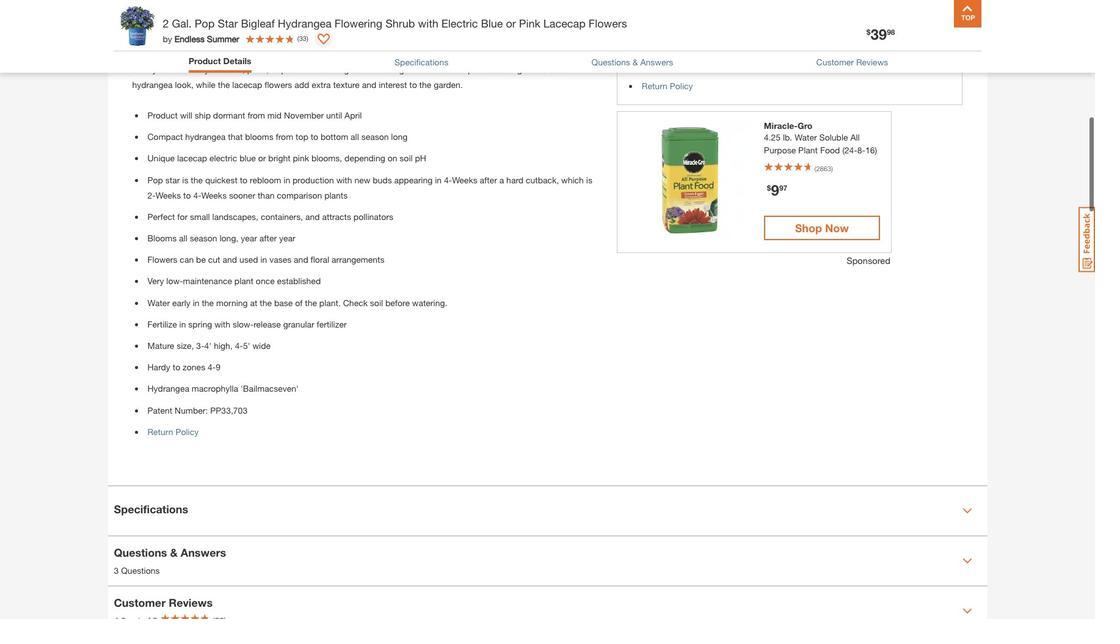 Task type: locate. For each thing, give the bounding box(es) containing it.
at
[[250, 297, 258, 308]]

plant
[[324, 49, 343, 59], [235, 276, 254, 286]]

1 vertical spatial (
[[815, 164, 817, 172]]

customer
[[817, 57, 854, 67], [114, 596, 166, 610]]

0 horizontal spatial product
[[148, 110, 178, 120]]

soluble
[[820, 132, 849, 142]]

in
[[536, 18, 543, 28], [284, 174, 290, 185], [435, 174, 442, 185], [261, 254, 267, 265], [193, 297, 200, 308], [179, 319, 186, 329]]

container.
[[185, 33, 222, 44]]

product image image
[[117, 6, 157, 46]]

buds
[[373, 174, 392, 185]]

star up with
[[218, 17, 238, 30]]

39
[[871, 26, 887, 43]]

questions & answers button
[[592, 56, 674, 68], [592, 56, 674, 68]]

weeks down quickest
[[201, 190, 227, 200]]

very
[[148, 276, 164, 286]]

1 vertical spatial pink
[[293, 153, 309, 163]]

texture
[[333, 79, 360, 90]]

that up green
[[345, 49, 360, 59]]

1 vertical spatial soil
[[370, 297, 383, 308]]

green
[[344, 64, 366, 74]]

return policy link down patent
[[148, 426, 199, 437]]

a down electric
[[455, 33, 459, 44]]

0 vertical spatial specifications
[[395, 57, 449, 67]]

$ for 39
[[867, 27, 871, 37]]

0 horizontal spatial on
[[193, 64, 202, 74]]

spring
[[188, 319, 212, 329]]

$ inside $ 9 97
[[768, 183, 772, 192]]

questions down from
[[592, 57, 631, 67]]

from left top
[[276, 131, 293, 142]]

rebloom
[[250, 174, 281, 185]]

flowers
[[265, 79, 292, 90]]

flowers up from
[[589, 17, 628, 30]]

caret image
[[963, 506, 973, 516], [963, 556, 973, 566], [963, 606, 973, 616]]

fertilizer
[[317, 319, 347, 329]]

2 horizontal spatial that
[[467, 18, 482, 28]]

specifications up questions & answers 3 questions
[[114, 502, 188, 516]]

plant up dark
[[324, 49, 343, 59]]

return down patent
[[148, 426, 173, 437]]

policy down use and care manual link on the right of page
[[670, 81, 693, 91]]

pop up 2-
[[148, 174, 163, 185]]

after-
[[132, 64, 152, 74]]

0 horizontal spatial year
[[152, 64, 169, 74]]

1 vertical spatial with
[[337, 174, 352, 185]]

blooms
[[487, 64, 515, 74], [245, 131, 274, 142]]

is right star
[[182, 174, 188, 185]]

hardy
[[148, 362, 170, 372]]

$ left 97
[[768, 183, 772, 192]]

pollinators
[[354, 211, 394, 222]]

0 vertical spatial that
[[467, 18, 482, 28]]

star
[[218, 17, 238, 30], [330, 18, 345, 28], [428, 33, 444, 44]]

add
[[295, 79, 309, 90]]

1 horizontal spatial flowers
[[589, 17, 628, 30]]

unique
[[148, 153, 175, 163]]

that down dormant
[[228, 131, 243, 142]]

0 horizontal spatial reviews
[[169, 596, 213, 610]]

0 horizontal spatial strong
[[212, 49, 236, 59]]

all right bottom
[[351, 131, 359, 142]]

of
[[295, 297, 303, 308]]

1 horizontal spatial policy
[[670, 81, 693, 91]]

0 horizontal spatial answers
[[181, 546, 226, 559]]

in up comparison
[[284, 174, 290, 185]]

weeks
[[452, 174, 478, 185], [156, 190, 181, 200], [201, 190, 227, 200]]

return policy link
[[642, 81, 693, 91], [148, 426, 199, 437]]

hydrangea
[[132, 79, 173, 90], [185, 131, 226, 142]]

blue right electric
[[240, 153, 256, 163]]

0 vertical spatial pink
[[468, 64, 484, 74]]

1 vertical spatial return policy link
[[148, 426, 199, 437]]

the right at
[[260, 297, 272, 308]]

strong down bigleaf
[[244, 33, 268, 44]]

0 vertical spatial )
[[307, 34, 308, 42]]

1 horizontal spatial blooms
[[487, 64, 515, 74]]

0 horizontal spatial customer reviews
[[114, 596, 213, 610]]

policy
[[670, 81, 693, 91], [176, 426, 199, 437]]

1 horizontal spatial after
[[480, 174, 497, 185]]

1 vertical spatial lacecap
[[232, 79, 262, 90]]

season
[[362, 131, 389, 142], [190, 233, 217, 243]]

blooms inside genetically compact and incredibly floriferous, pop star hydrangea is a lacecap variety that is a standout in the landscape or decorative container. with strong bud hardiness and reliable rebloom, pop star is a blooming powerhouse. its short stature makes this a strong border or short hedge plant that doesn't need pruning to keep its size and is great for year- after-year color on your deck, patio, or porch. the dark green leaves against the blue or pink blooms give the classic hydrangea look, while the lacecap flowers add extra texture and interest to the garden.
[[487, 64, 515, 74]]

year left color
[[152, 64, 169, 74]]

to right top
[[311, 131, 318, 142]]

0 vertical spatial short
[[563, 33, 583, 44]]

1 vertical spatial after
[[260, 233, 277, 243]]

answers for questions & answers 3 questions
[[181, 546, 226, 559]]

1 horizontal spatial star
[[330, 18, 345, 28]]

1 horizontal spatial customer reviews
[[817, 57, 889, 67]]

look,
[[175, 79, 194, 90]]

0 vertical spatial water
[[795, 132, 818, 142]]

from left mid
[[248, 110, 265, 120]]

product down container.
[[189, 56, 221, 66]]

9 down purpose
[[772, 182, 780, 199]]

1 horizontal spatial reviews
[[857, 57, 889, 67]]

2 vertical spatial that
[[228, 131, 243, 142]]

to left "keep"
[[446, 49, 454, 59]]

2 caret image from the top
[[963, 556, 973, 566]]

year right long,
[[241, 233, 257, 243]]

a left the standout
[[493, 18, 498, 28]]

$ inside the $ 39 98
[[867, 27, 871, 37]]

2 vertical spatial with
[[215, 319, 230, 329]]

dormant
[[213, 110, 245, 120]]

0 horizontal spatial water
[[148, 297, 170, 308]]

0 vertical spatial from
[[248, 110, 265, 120]]

2 gal. pop star bigleaf hydrangea flowering shrub with electric blue or pink lacecap flowers
[[163, 17, 628, 30]]

1 horizontal spatial hydrangea
[[278, 17, 332, 30]]

mature
[[148, 340, 174, 351]]

interest
[[379, 79, 407, 90]]

customer reviews down the 39
[[817, 57, 889, 67]]

1 vertical spatial hydrangea
[[185, 131, 226, 142]]

0 horizontal spatial (
[[297, 34, 299, 42]]

endless
[[175, 33, 205, 44]]

8-
[[858, 145, 866, 155]]

all right blooms
[[179, 233, 188, 243]]

0 horizontal spatial &
[[170, 546, 178, 559]]

the right star
[[191, 174, 203, 185]]

with up plants
[[337, 174, 352, 185]]

4- up small
[[193, 190, 201, 200]]

0 vertical spatial plant
[[324, 49, 343, 59]]

0 vertical spatial for
[[553, 49, 564, 59]]

size
[[489, 49, 504, 59]]

on
[[193, 64, 202, 74], [388, 153, 398, 163]]

4.25
[[764, 132, 781, 142]]

rebloom,
[[374, 33, 408, 44]]

and
[[213, 18, 228, 28], [327, 33, 342, 44], [506, 49, 520, 59], [660, 62, 674, 72], [362, 79, 377, 90], [306, 211, 320, 222], [223, 254, 237, 265], [294, 254, 308, 265]]

product details
[[189, 56, 252, 66]]

long,
[[220, 233, 239, 243]]

patent number: pp33,703
[[148, 405, 248, 415]]

strong down summer
[[212, 49, 236, 59]]

plant left once
[[235, 276, 254, 286]]

1 horizontal spatial with
[[337, 174, 352, 185]]

shop now button
[[764, 216, 881, 240]]

pruning
[[415, 49, 444, 59]]

plant inside genetically compact and incredibly floriferous, pop star hydrangea is a lacecap variety that is a standout in the landscape or decorative container. with strong bud hardiness and reliable rebloom, pop star is a blooming powerhouse. its short stature makes this a strong border or short hedge plant that doesn't need pruning to keep its size and is great for year- after-year color on your deck, patio, or porch. the dark green leaves against the blue or pink blooms give the classic hydrangea look, while the lacecap flowers add extra texture and interest to the garden.
[[324, 49, 343, 59]]

1 vertical spatial 9
[[216, 362, 221, 372]]

and right size
[[506, 49, 520, 59]]

0 vertical spatial product
[[189, 56, 221, 66]]

0 vertical spatial return
[[642, 81, 668, 91]]

( down plant
[[815, 164, 817, 172]]

hydrangea inside genetically compact and incredibly floriferous, pop star hydrangea is a lacecap variety that is a standout in the landscape or decorative container. with strong bud hardiness and reliable rebloom, pop star is a blooming powerhouse. its short stature makes this a strong border or short hedge plant that doesn't need pruning to keep its size and is great for year- after-year color on your deck, patio, or porch. the dark green leaves against the blue or pink blooms give the classic hydrangea look, while the lacecap flowers add extra texture and interest to the garden.
[[132, 79, 173, 90]]

flowers down blooms
[[148, 254, 178, 265]]

0 horizontal spatial blue
[[240, 153, 256, 163]]

genetically
[[132, 18, 175, 28]]

0 horizontal spatial $
[[768, 183, 772, 192]]

0 vertical spatial &
[[633, 57, 638, 67]]

1 vertical spatial product
[[148, 110, 178, 120]]

sooner
[[229, 190, 255, 200]]

soil left ph
[[400, 153, 413, 163]]

to up sooner
[[240, 174, 248, 185]]

1 vertical spatial water
[[148, 297, 170, 308]]

0 vertical spatial lacecap
[[407, 18, 437, 28]]

1 horizontal spatial season
[[362, 131, 389, 142]]

0 horizontal spatial lacecap
[[177, 153, 207, 163]]

lacecap up star
[[177, 153, 207, 163]]

miracle-
[[764, 120, 798, 131]]

) for ( 2863 )
[[832, 164, 833, 172]]

after inside pop star is the quickest to rebloom in production with new buds appearing in 4-weeks after a hard cutback, which is 2-weeks to 4-weeks sooner than comparison plants
[[480, 174, 497, 185]]

all
[[851, 132, 860, 142]]

and left "reliable"
[[327, 33, 342, 44]]

check
[[343, 297, 368, 308]]

electric
[[442, 17, 478, 30]]

1 vertical spatial from
[[276, 131, 293, 142]]

1 horizontal spatial return
[[642, 81, 668, 91]]

& for questions & answers 3 questions
[[170, 546, 178, 559]]

questions & answers 3 questions
[[114, 546, 226, 576]]

a left hard
[[500, 174, 504, 185]]

blooms down the product will ship dormant from mid november until april at the top of the page
[[245, 131, 274, 142]]

star up the pruning
[[428, 33, 444, 44]]

1 horizontal spatial return policy link
[[642, 81, 693, 91]]

in right "early"
[[193, 297, 200, 308]]

hydrangea up "reliable"
[[348, 18, 390, 28]]

the left garden.
[[420, 79, 432, 90]]

1 caret image from the top
[[963, 506, 973, 516]]

to up small
[[183, 190, 191, 200]]

0 horizontal spatial hydrangea
[[148, 383, 189, 394]]

pop inside pop star is the quickest to rebloom in production with new buds appearing in 4-weeks after a hard cutback, which is 2-weeks to 4-weeks sooner than comparison plants
[[148, 174, 163, 185]]

season up depending
[[362, 131, 389, 142]]

hydrangea inside genetically compact and incredibly floriferous, pop star hydrangea is a lacecap variety that is a standout in the landscape or decorative container. with strong bud hardiness and reliable rebloom, pop star is a blooming powerhouse. its short stature makes this a strong border or short hedge plant that doesn't need pruning to keep its size and is great for year- after-year color on your deck, patio, or porch. the dark green leaves against the blue or pink blooms give the classic hydrangea look, while the lacecap flowers add extra texture and interest to the garden.
[[348, 18, 390, 28]]

by
[[163, 33, 172, 44]]

1 vertical spatial &
[[170, 546, 178, 559]]

1 horizontal spatial (
[[815, 164, 817, 172]]

0 vertical spatial on
[[193, 64, 202, 74]]

1 vertical spatial that
[[345, 49, 360, 59]]

pink
[[519, 17, 541, 30]]

genetically compact and incredibly floriferous, pop star hydrangea is a lacecap variety that is a standout in the landscape or decorative container. with strong bud hardiness and reliable rebloom, pop star is a blooming powerhouse. its short stature makes this a strong border or short hedge plant that doesn't need pruning to keep its size and is great for year- after-year color on your deck, patio, or porch. the dark green leaves against the blue or pink blooms give the classic hydrangea look, while the lacecap flowers add extra texture and interest to the garden.
[[132, 18, 599, 90]]

and right use
[[660, 62, 674, 72]]

blooms down size
[[487, 64, 515, 74]]

the
[[308, 64, 322, 74]]

1 horizontal spatial plant
[[324, 49, 343, 59]]

1 horizontal spatial soil
[[400, 153, 413, 163]]

electric
[[210, 153, 237, 163]]

water inside miracle-gro 4.25 lb. water soluble all purpose plant food (24-8-16)
[[795, 132, 818, 142]]

reviews down the 39
[[857, 57, 889, 67]]

1 horizontal spatial for
[[553, 49, 564, 59]]

soil left before
[[370, 297, 383, 308]]

0 vertical spatial flowers
[[589, 17, 628, 30]]

1 horizontal spatial specifications
[[395, 57, 449, 67]]

16)
[[866, 145, 878, 155]]

0 vertical spatial customer reviews
[[817, 57, 889, 67]]

short up year-
[[563, 33, 583, 44]]

hydrangea up patent
[[148, 383, 189, 394]]

year inside genetically compact and incredibly floriferous, pop star hydrangea is a lacecap variety that is a standout in the landscape or decorative container. with strong bud hardiness and reliable rebloom, pop star is a blooming powerhouse. its short stature makes this a strong border or short hedge plant that doesn't need pruning to keep its size and is great for year- after-year color on your deck, patio, or porch. the dark green leaves against the blue or pink blooms give the classic hydrangea look, while the lacecap flowers add extra texture and interest to the garden.
[[152, 64, 169, 74]]

& inside questions & answers 3 questions
[[170, 546, 178, 559]]

4- right zones
[[208, 362, 216, 372]]

answers inside questions & answers 3 questions
[[181, 546, 226, 559]]

while
[[196, 79, 216, 90]]

weeks left hard
[[452, 174, 478, 185]]

0 vertical spatial with
[[418, 17, 439, 30]]

slow-
[[233, 319, 254, 329]]

product up compact on the left
[[148, 110, 178, 120]]

customer reviews down questions & answers 3 questions
[[114, 596, 213, 610]]

) down the food
[[832, 164, 833, 172]]

the up its
[[545, 18, 557, 28]]

gal.
[[172, 17, 192, 30]]

0 vertical spatial after
[[480, 174, 497, 185]]

return policy link down use and care manual link on the right of page
[[642, 81, 693, 91]]

short down bud
[[276, 49, 295, 59]]

specifications up garden.
[[395, 57, 449, 67]]

compact
[[148, 131, 183, 142]]

1 vertical spatial reviews
[[169, 596, 213, 610]]

hydrangea down after- in the left top of the page
[[132, 79, 173, 90]]

in inside genetically compact and incredibly floriferous, pop star hydrangea is a lacecap variety that is a standout in the landscape or decorative container. with strong bud hardiness and reliable rebloom, pop star is a blooming powerhouse. its short stature makes this a strong border or short hedge plant that doesn't need pruning to keep its size and is great for year- after-year color on your deck, patio, or porch. the dark green leaves against the blue or pink blooms give the classic hydrangea look, while the lacecap flowers add extra texture and interest to the garden.
[[536, 18, 543, 28]]

its
[[478, 49, 486, 59]]

0 horizontal spatial from
[[248, 110, 265, 120]]

1 horizontal spatial water
[[795, 132, 818, 142]]

1 vertical spatial specifications
[[114, 502, 188, 516]]

and left floral
[[294, 254, 308, 265]]

product
[[189, 56, 221, 66], [148, 110, 178, 120]]

plants
[[325, 190, 348, 200]]

and left attracts
[[306, 211, 320, 222]]

is up blooming
[[484, 18, 491, 28]]

hydrangea down ship
[[185, 131, 226, 142]]

reviews down questions & answers 3 questions
[[169, 596, 213, 610]]

or left bright
[[258, 153, 266, 163]]

1 horizontal spatial all
[[351, 131, 359, 142]]

april
[[345, 110, 362, 120]]

1 vertical spatial policy
[[176, 426, 199, 437]]

need
[[394, 49, 413, 59]]

in up the powerhouse.
[[536, 18, 543, 28]]

be
[[196, 254, 206, 265]]

number:
[[175, 405, 208, 415]]

2 vertical spatial lacecap
[[177, 153, 207, 163]]

0 vertical spatial return policy link
[[642, 81, 693, 91]]

0 vertical spatial blue
[[439, 64, 456, 74]]

1 horizontal spatial )
[[832, 164, 833, 172]]

which
[[562, 174, 584, 185]]

pink down top
[[293, 153, 309, 163]]

the inside pop star is the quickest to rebloom in production with new buds appearing in 4-weeks after a hard cutback, which is 2-weeks to 4-weeks sooner than comparison plants
[[191, 174, 203, 185]]

weeks down star
[[156, 190, 181, 200]]

in left spring
[[179, 319, 186, 329]]

hydrangea macrophylla 'bailmacseven'
[[148, 383, 299, 394]]

mid
[[268, 110, 282, 120]]

( for 2863
[[815, 164, 817, 172]]

from for blooms
[[276, 131, 293, 142]]

0 vertical spatial answers
[[641, 57, 674, 67]]

high,
[[214, 340, 233, 351]]

0 horizontal spatial blooms
[[245, 131, 274, 142]]

caret image for questions & answers
[[963, 556, 973, 566]]

feedback link image
[[1079, 207, 1096, 273]]

plant
[[799, 145, 818, 155]]

97
[[780, 183, 788, 192]]

or down bud
[[266, 49, 274, 59]]

$ left the 98
[[867, 27, 871, 37]]

on down the this
[[193, 64, 202, 74]]

1 horizontal spatial on
[[388, 153, 398, 163]]

questions for questions & answers
[[592, 57, 631, 67]]

after left hard
[[480, 174, 497, 185]]

return policy down patent
[[148, 426, 199, 437]]

0 vertical spatial 9
[[772, 182, 780, 199]]

1 horizontal spatial customer
[[817, 57, 854, 67]]

3
[[114, 566, 119, 576]]

1 horizontal spatial hydrangea
[[185, 131, 226, 142]]

answers for questions & answers
[[641, 57, 674, 67]]

( down floriferous,
[[297, 34, 299, 42]]

3 caret image from the top
[[963, 606, 973, 616]]

soil
[[400, 153, 413, 163], [370, 297, 383, 308]]

questions right 3
[[121, 566, 160, 576]]

after up flowers can be cut and used in vases and floral arrangements
[[260, 233, 277, 243]]

summer
[[207, 33, 239, 44]]

policy down number:
[[176, 426, 199, 437]]



Task type: vqa. For each thing, say whether or not it's contained in the screenshot.
comparison
yes



Task type: describe. For each thing, give the bounding box(es) containing it.
makes
[[161, 49, 186, 59]]

top
[[296, 131, 308, 142]]

(24-
[[843, 145, 858, 155]]

and right the 'cut'
[[223, 254, 237, 265]]

before
[[386, 297, 410, 308]]

0 horizontal spatial for
[[177, 211, 188, 222]]

0 vertical spatial soil
[[400, 153, 413, 163]]

zones
[[183, 362, 205, 372]]

to left zones
[[173, 362, 180, 372]]

1 vertical spatial return
[[148, 426, 173, 437]]

established
[[277, 276, 321, 286]]

( 33 )
[[297, 34, 308, 42]]

1 vertical spatial on
[[388, 153, 398, 163]]

questions for questions & answers 3 questions
[[114, 546, 167, 559]]

or up stature
[[132, 33, 140, 44]]

with inside pop star is the quickest to rebloom in production with new buds appearing in 4-weeks after a hard cutback, which is 2-weeks to 4-weeks sooner than comparison plants
[[337, 174, 352, 185]]

4- right high,
[[235, 340, 243, 351]]

and up summer
[[213, 18, 228, 28]]

additional
[[624, 17, 677, 31]]

or left pink
[[506, 17, 516, 30]]

is left great on the top of page
[[523, 49, 529, 59]]

blooms all season long, year after year
[[148, 233, 296, 243]]

0 vertical spatial season
[[362, 131, 389, 142]]

0 horizontal spatial plant
[[235, 276, 254, 286]]

the up use
[[647, 43, 660, 53]]

2 horizontal spatial year
[[279, 233, 296, 243]]

to down against
[[410, 79, 417, 90]]

a inside pop star is the quickest to rebloom in production with new buds appearing in 4-weeks after a hard cutback, which is 2-weeks to 4-weeks sooner than comparison plants
[[500, 174, 504, 185]]

0 horizontal spatial after
[[260, 233, 277, 243]]

0 vertical spatial all
[[351, 131, 359, 142]]

compact hydrangea that blooms from top to bottom all season long
[[148, 131, 408, 142]]

and down leaves
[[362, 79, 377, 90]]

in right used
[[261, 254, 267, 265]]

the down the pruning
[[425, 64, 437, 74]]

is down variety
[[446, 33, 452, 44]]

1 horizontal spatial that
[[345, 49, 360, 59]]

deck,
[[224, 64, 245, 74]]

in right appearing
[[435, 174, 442, 185]]

cut
[[208, 254, 220, 265]]

0 horizontal spatial that
[[228, 131, 243, 142]]

3-
[[196, 340, 204, 351]]

is up rebloom,
[[392, 18, 398, 28]]

0 horizontal spatial customer
[[114, 596, 166, 610]]

perfect
[[148, 211, 175, 222]]

leaves
[[368, 64, 392, 74]]

1 vertical spatial flowers
[[148, 254, 178, 265]]

the right of
[[305, 297, 317, 308]]

questions & answers
[[592, 57, 674, 67]]

against
[[395, 64, 422, 74]]

pink inside genetically compact and incredibly floriferous, pop star hydrangea is a lacecap variety that is a standout in the landscape or decorative container. with strong bud hardiness and reliable rebloom, pop star is a blooming powerhouse. its short stature makes this a strong border or short hedge plant that doesn't need pruning to keep its size and is great for year- after-year color on your deck, patio, or porch. the dark green leaves against the blue or pink blooms give the classic hydrangea look, while the lacecap flowers add extra texture and interest to the garden.
[[468, 64, 484, 74]]

0 vertical spatial reviews
[[857, 57, 889, 67]]

manual
[[697, 62, 725, 72]]

use and care manual link
[[642, 62, 725, 72]]

5'
[[243, 340, 250, 351]]

0 horizontal spatial weeks
[[156, 190, 181, 200]]

or down "keep"
[[458, 64, 466, 74]]

the down great on the top of page
[[535, 64, 548, 74]]

powerhouse.
[[500, 33, 549, 44]]

0 horizontal spatial with
[[215, 319, 230, 329]]

sponsored
[[847, 255, 891, 266]]

from for dormant
[[248, 110, 265, 120]]

standout
[[500, 18, 534, 28]]

doesn't
[[363, 49, 391, 59]]

depending
[[345, 153, 385, 163]]

lb.
[[783, 132, 793, 142]]

2 horizontal spatial weeks
[[452, 174, 478, 185]]

) for ( 33 )
[[307, 34, 308, 42]]

2 horizontal spatial lacecap
[[407, 18, 437, 28]]

0 vertical spatial policy
[[670, 81, 693, 91]]

can
[[180, 254, 194, 265]]

$ for 9
[[768, 183, 772, 192]]

or up flowers
[[271, 64, 279, 74]]

purpose
[[764, 145, 796, 155]]

( for 33
[[297, 34, 299, 42]]

1 horizontal spatial weeks
[[201, 190, 227, 200]]

low-
[[166, 276, 183, 286]]

0 horizontal spatial star
[[218, 17, 238, 30]]

on inside genetically compact and incredibly floriferous, pop star hydrangea is a lacecap variety that is a standout in the landscape or decorative container. with strong bud hardiness and reliable rebloom, pop star is a blooming powerhouse. its short stature makes this a strong border or short hedge plant that doesn't need pruning to keep its size and is great for year- after-year color on your deck, patio, or porch. the dark green leaves against the blue or pink blooms give the classic hydrangea look, while the lacecap flowers add extra texture and interest to the garden.
[[193, 64, 202, 74]]

product for product details
[[189, 56, 221, 66]]

appearing
[[395, 174, 433, 185]]

1 horizontal spatial year
[[241, 233, 257, 243]]

fertilize in spring with slow-release granular fertilizer
[[148, 319, 347, 329]]

33
[[299, 34, 307, 42]]

star
[[165, 174, 180, 185]]

0 horizontal spatial pink
[[293, 153, 309, 163]]

hard
[[507, 174, 524, 185]]

plant.
[[320, 297, 341, 308]]

from
[[624, 43, 645, 53]]

ph
[[415, 153, 427, 163]]

cutback,
[[526, 174, 559, 185]]

0 horizontal spatial policy
[[176, 426, 199, 437]]

is right which
[[587, 174, 593, 185]]

with
[[225, 33, 242, 44]]

1 horizontal spatial 9
[[772, 182, 780, 199]]

bud
[[271, 33, 286, 44]]

dark
[[325, 64, 342, 74]]

small
[[190, 211, 210, 222]]

the right while on the top of page
[[218, 79, 230, 90]]

blooms,
[[312, 153, 342, 163]]

98
[[887, 27, 896, 37]]

0 vertical spatial customer
[[817, 57, 854, 67]]

1 vertical spatial blooms
[[245, 131, 274, 142]]

long
[[391, 131, 408, 142]]

1 vertical spatial all
[[179, 233, 188, 243]]

4.25 lb. water soluble all purpose plant food (24-8-16) image
[[630, 121, 749, 240]]

water early in the morning at the base of the plant. check soil before watering.
[[148, 297, 448, 308]]

shop now
[[796, 221, 850, 235]]

( 2863 )
[[815, 164, 833, 172]]

0 horizontal spatial soil
[[370, 297, 383, 308]]

mature size, 3-4' high, 4-5' wide
[[148, 340, 271, 351]]

1 horizontal spatial lacecap
[[232, 79, 262, 90]]

care
[[676, 62, 695, 72]]

use and care manual
[[642, 62, 725, 72]]

year-
[[566, 49, 585, 59]]

a right the this
[[205, 49, 209, 59]]

0 vertical spatial strong
[[244, 33, 268, 44]]

pop up container.
[[195, 17, 215, 30]]

shop
[[796, 221, 823, 235]]

hardiness
[[288, 33, 325, 44]]

a up rebloom,
[[400, 18, 405, 28]]

pop star is the quickest to rebloom in production with new buds appearing in 4-weeks after a hard cutback, which is 2-weeks to 4-weeks sooner than comparison plants
[[148, 174, 593, 200]]

display image
[[318, 34, 330, 46]]

2 horizontal spatial star
[[428, 33, 444, 44]]

give
[[517, 64, 533, 74]]

for inside genetically compact and incredibly floriferous, pop star hydrangea is a lacecap variety that is a standout in the landscape or decorative container. with strong bud hardiness and reliable rebloom, pop star is a blooming powerhouse. its short stature makes this a strong border or short hedge plant that doesn't need pruning to keep its size and is great for year- after-year color on your deck, patio, or porch. the dark green leaves against the blue or pink blooms give the classic hydrangea look, while the lacecap flowers add extra texture and interest to the garden.
[[553, 49, 564, 59]]

the down maintenance
[[202, 297, 214, 308]]

flowering
[[335, 17, 383, 30]]

1 vertical spatial customer reviews
[[114, 596, 213, 610]]

return policy for the bottom the return policy 'link'
[[148, 426, 199, 437]]

very low-maintenance plant once established
[[148, 276, 321, 286]]

1 vertical spatial season
[[190, 233, 217, 243]]

lacecap
[[544, 17, 586, 30]]

gro
[[798, 120, 813, 131]]

2 vertical spatial questions
[[121, 566, 160, 576]]

patio,
[[247, 64, 269, 74]]

stature
[[132, 49, 159, 59]]

pop up the pruning
[[410, 33, 426, 44]]

pop up display image at the left top
[[312, 18, 327, 28]]

additional resources
[[624, 17, 736, 31]]

4- right appearing
[[444, 174, 452, 185]]

great
[[531, 49, 551, 59]]

blue inside genetically compact and incredibly floriferous, pop star hydrangea is a lacecap variety that is a standout in the landscape or decorative container. with strong bud hardiness and reliable rebloom, pop star is a blooming powerhouse. its short stature makes this a strong border or short hedge plant that doesn't need pruning to keep its size and is great for year- after-year color on your deck, patio, or porch. the dark green leaves against the blue or pink blooms give the classic hydrangea look, while the lacecap flowers add extra texture and interest to the garden.
[[439, 64, 456, 74]]

will
[[180, 110, 192, 120]]

2
[[163, 17, 169, 30]]

than
[[258, 190, 275, 200]]

release
[[254, 319, 281, 329]]

& for questions & answers
[[633, 57, 638, 67]]

new
[[355, 174, 371, 185]]

caret image for customer reviews
[[963, 606, 973, 616]]

return policy for the top the return policy 'link'
[[642, 81, 693, 91]]

comparison
[[277, 190, 322, 200]]

$ 39 98
[[867, 26, 896, 43]]

0 horizontal spatial 9
[[216, 362, 221, 372]]

product for product will ship dormant from mid november until april
[[148, 110, 178, 120]]

1 vertical spatial short
[[276, 49, 295, 59]]

production
[[293, 174, 334, 185]]

floriferous,
[[269, 18, 309, 28]]

keep
[[456, 49, 475, 59]]

flowers can be cut and used in vases and floral arrangements
[[148, 254, 385, 265]]



